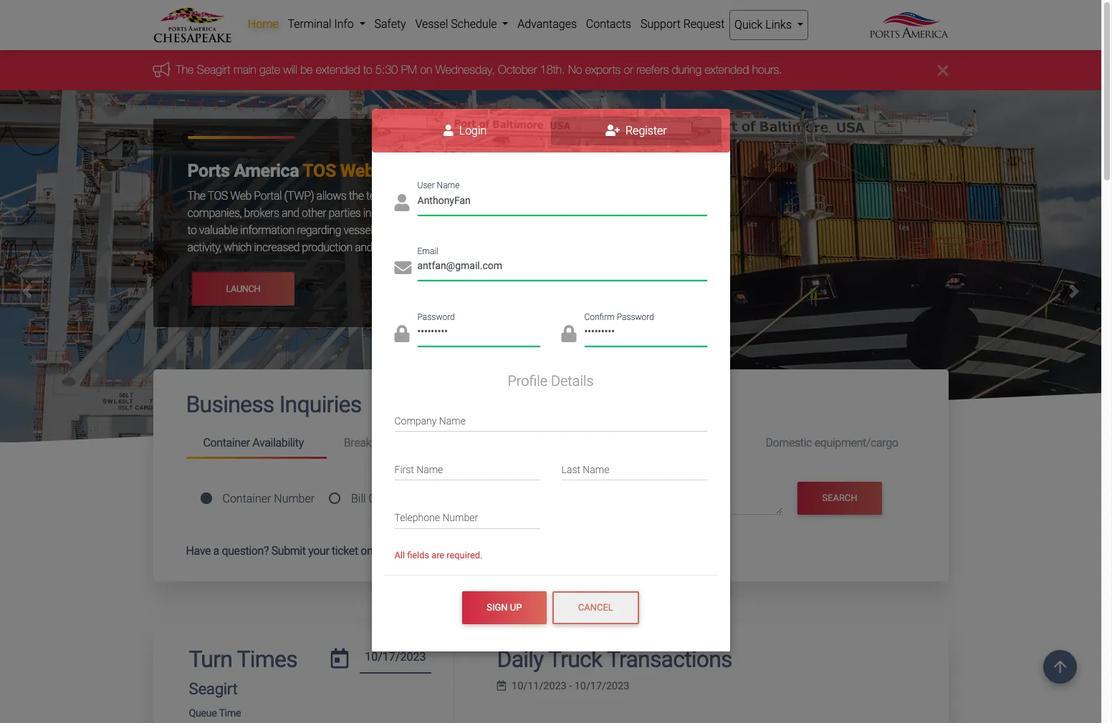 Task type: vqa. For each thing, say whether or not it's contained in the screenshot.
Seagirt inside alert
yes



Task type: locate. For each thing, give the bounding box(es) containing it.
request
[[683, 17, 725, 31], [541, 544, 581, 558]]

0 horizontal spatial web
[[230, 189, 252, 203]]

10/17/2023
[[575, 681, 629, 693]]

user image left login
[[444, 125, 454, 136]]

1 horizontal spatial password
[[617, 312, 654, 322]]

0 horizontal spatial tos
[[208, 189, 228, 203]]

gate
[[260, 63, 280, 76], [557, 224, 578, 238]]

last
[[562, 464, 580, 476]]

container up question?
[[223, 492, 271, 506]]

1 horizontal spatial web
[[340, 161, 375, 182]]

lock image
[[395, 325, 410, 342]]

extended right during
[[705, 63, 749, 76]]

container down business
[[203, 437, 250, 450]]

1 vertical spatial the
[[187, 189, 205, 203]]

seagirt up queue time
[[189, 680, 238, 699]]

password
[[417, 312, 455, 322], [617, 312, 654, 322]]

1 vertical spatial container
[[223, 492, 271, 506]]

Enter Container Numbers text field
[[562, 491, 783, 516]]

1 vertical spatial number
[[442, 513, 478, 524]]

availability down company
[[394, 437, 445, 450]]

Confirm Password password field
[[584, 321, 707, 347]]

on left our
[[392, 544, 405, 558]]

register link
[[551, 117, 722, 145]]

inquiries
[[279, 392, 362, 419]]

daily
[[497, 646, 544, 673]]

lock image
[[562, 325, 577, 342]]

1 horizontal spatial user image
[[444, 125, 454, 136]]

0 horizontal spatial number
[[274, 492, 315, 506]]

10/11/2023 - 10/17/2023
[[512, 681, 629, 693]]

on
[[420, 63, 432, 76], [392, 544, 405, 558]]

availability down business inquiries
[[253, 437, 304, 450]]

name right the first
[[417, 464, 443, 476]]

number
[[274, 492, 315, 506], [442, 513, 478, 524]]

access
[[543, 207, 576, 220]]

to left user
[[407, 189, 416, 203]]

1 vertical spatial user image
[[395, 194, 410, 211]]

gate inside alert
[[260, 63, 280, 76]]

other
[[302, 207, 326, 220]]

password down email
[[417, 312, 455, 322]]

sign
[[487, 603, 508, 614]]

2 availability from the left
[[394, 437, 445, 450]]

support request link
[[636, 10, 729, 39]]

communicate
[[419, 189, 484, 203]]

1 horizontal spatial extended
[[705, 63, 749, 76]]

cancel
[[578, 603, 613, 614]]

confirm password
[[584, 312, 654, 322]]

1 horizontal spatial on
[[420, 63, 432, 76]]

0 vertical spatial portal
[[379, 161, 426, 182]]

gate left 'will'
[[260, 63, 280, 76]]

Telephone Number text field
[[395, 504, 540, 529]]

the left the main
[[176, 63, 194, 76]]

0 vertical spatial support
[[641, 17, 681, 31]]

customer
[[448, 544, 496, 558]]

0 vertical spatial the
[[176, 63, 194, 76]]

1 vertical spatial web
[[230, 189, 252, 203]]

america
[[234, 161, 299, 182]]

password right confirm
[[617, 312, 654, 322]]

brokers
[[244, 207, 279, 220]]

0 vertical spatial user image
[[444, 125, 454, 136]]

submit
[[271, 544, 306, 558]]

2 horizontal spatial to
[[407, 189, 416, 203]]

0 vertical spatial web
[[340, 161, 375, 182]]

login
[[456, 124, 487, 138]]

extended right the be
[[316, 63, 360, 76]]

and down providing
[[455, 224, 473, 238]]

First Name text field
[[395, 455, 540, 481]]

user image
[[444, 125, 454, 136], [395, 194, 410, 211]]

0 vertical spatial seagirt
[[197, 63, 230, 76]]

0 vertical spatial gate
[[260, 63, 280, 76]]

web up brokers
[[230, 189, 252, 203]]

queue
[[189, 708, 217, 720]]

web inside the tos web portal (twp) allows the terminal to communicate with trucking companies,                         brokers and other parties in real time, while providing immediate access to valuable                         information regarding vessel schedule, import and export cargo and gate activity, which increased production and accuracy.
[[230, 189, 252, 203]]

user image right real
[[395, 194, 410, 211]]

portal up brokers
[[254, 189, 282, 203]]

of
[[369, 492, 380, 506]]

gate down access
[[557, 224, 578, 238]]

1 vertical spatial request
[[541, 544, 581, 558]]

0 horizontal spatial password
[[417, 312, 455, 322]]

to up activity,
[[187, 224, 197, 238]]

to
[[363, 63, 372, 76], [407, 189, 416, 203], [187, 224, 197, 238]]

seagirt
[[197, 63, 230, 76], [189, 680, 238, 699]]

1 vertical spatial on
[[392, 544, 405, 558]]

1 vertical spatial portal
[[254, 189, 282, 203]]

during
[[672, 63, 702, 76]]

name
[[437, 181, 460, 191], [439, 416, 466, 427], [417, 464, 443, 476], [583, 464, 610, 476]]

availability for breakbulk availability
[[394, 437, 445, 450]]

the up the companies,
[[187, 189, 205, 203]]

on inside alert
[[420, 63, 432, 76]]

0 horizontal spatial on
[[392, 544, 405, 558]]

tab list
[[372, 109, 730, 153]]

Email text field
[[417, 256, 707, 281]]

request up cancel on the right bottom of page
[[541, 544, 581, 558]]

name right company
[[439, 416, 466, 427]]

1 horizontal spatial number
[[442, 513, 478, 524]]

0 horizontal spatial user image
[[395, 194, 410, 211]]

container
[[203, 437, 250, 450], [223, 492, 271, 506]]

portal up terminal
[[379, 161, 426, 182]]

portal
[[379, 161, 426, 182], [254, 189, 282, 203]]

login link
[[380, 117, 551, 145]]

launch link
[[192, 273, 295, 306]]

request up during
[[683, 17, 725, 31]]

seagirt inside alert
[[197, 63, 230, 76]]

1 vertical spatial seagirt
[[189, 680, 238, 699]]

Password password field
[[417, 321, 540, 347]]

name for last name
[[583, 464, 610, 476]]

0 vertical spatial request
[[683, 17, 725, 31]]

0 vertical spatial tos
[[303, 161, 336, 182]]

1 vertical spatial to
[[407, 189, 416, 203]]

0 horizontal spatial to
[[187, 224, 197, 238]]

0 horizontal spatial request
[[541, 544, 581, 558]]

main content
[[142, 370, 959, 724]]

user name
[[417, 181, 460, 191]]

1 availability from the left
[[253, 437, 304, 450]]

confirm
[[584, 312, 615, 322]]

hours.
[[752, 63, 782, 76]]

will
[[283, 63, 297, 76]]

bill
[[351, 492, 366, 506]]

5:30
[[376, 63, 398, 76]]

1 vertical spatial tos
[[208, 189, 228, 203]]

availability
[[253, 437, 304, 450], [394, 437, 445, 450]]

the seagirt main gate will be extended to 5:30 pm on wednesday, october 18th.  no exports or reefers during extended hours. link
[[176, 63, 782, 76]]

0 horizontal spatial gate
[[260, 63, 280, 76]]

calendar week image
[[497, 682, 506, 692]]

0 horizontal spatial support
[[499, 544, 538, 558]]

breakbulk availability link
[[327, 431, 467, 457]]

web up the
[[340, 161, 375, 182]]

0 horizontal spatial portal
[[254, 189, 282, 203]]

0 horizontal spatial extended
[[316, 63, 360, 76]]

container number
[[223, 492, 315, 506]]

terminal
[[366, 189, 405, 203]]

0 vertical spatial number
[[274, 492, 315, 506]]

tos up the allows
[[303, 161, 336, 182]]

portal inside the tos web portal (twp) allows the terminal to communicate with trucking companies,                         brokers and other parties in real time, while providing immediate access to valuable                         information regarding vessel schedule, import and export cargo and gate activity, which increased production and accuracy.
[[254, 189, 282, 203]]

seagirt left the main
[[197, 63, 230, 76]]

close image
[[938, 62, 949, 79]]

number up the customer
[[442, 513, 478, 524]]

name right user
[[437, 181, 460, 191]]

number up submit
[[274, 492, 315, 506]]

name right last at the bottom of the page
[[583, 464, 610, 476]]

1 horizontal spatial portal
[[379, 161, 426, 182]]

vessel
[[344, 224, 373, 238]]

1 horizontal spatial to
[[363, 63, 372, 76]]

1 horizontal spatial gate
[[557, 224, 578, 238]]

0 vertical spatial on
[[420, 63, 432, 76]]

the inside the tos web portal (twp) allows the terminal to communicate with trucking companies,                         brokers and other parties in real time, while providing immediate access to valuable                         information regarding vessel schedule, import and export cargo and gate activity, which increased production and accuracy.
[[187, 189, 205, 203]]

the for the tos web portal (twp) allows the terminal to communicate with trucking companies,                         brokers and other parties in real time, while providing immediate access to valuable                         information regarding vessel schedule, import and export cargo and gate activity, which increased production and accuracy.
[[187, 189, 205, 203]]

support up reefers
[[641, 17, 681, 31]]

1 horizontal spatial availability
[[394, 437, 445, 450]]

tos inside the tos web portal (twp) allows the terminal to communicate with trucking companies,                         brokers and other parties in real time, while providing immediate access to valuable                         information regarding vessel schedule, import and export cargo and gate activity, which increased production and accuracy.
[[208, 189, 228, 203]]

0 horizontal spatial availability
[[253, 437, 304, 450]]

companies,
[[187, 207, 242, 220]]

truck
[[548, 646, 602, 673]]

company
[[395, 416, 437, 427]]

turn
[[189, 646, 232, 673]]

a
[[213, 544, 219, 558]]

the inside alert
[[176, 63, 194, 76]]

tos
[[303, 161, 336, 182], [208, 189, 228, 203]]

name for company name
[[439, 416, 466, 427]]

customer support request link
[[448, 544, 581, 558]]

bill of lading
[[351, 492, 417, 506]]

container for container number
[[223, 492, 271, 506]]

on right 'pm'
[[420, 63, 432, 76]]

and down access
[[537, 224, 555, 238]]

support right the customer
[[499, 544, 538, 558]]

to left 5:30
[[363, 63, 372, 76]]

0 vertical spatial container
[[203, 437, 250, 450]]

user plus image
[[606, 125, 620, 136]]

queue time
[[189, 708, 241, 720]]

1 horizontal spatial tos
[[303, 161, 336, 182]]

the
[[349, 189, 364, 203]]

profile details
[[508, 373, 594, 390]]

times
[[237, 646, 297, 673]]

in
[[363, 207, 371, 220]]

extended
[[316, 63, 360, 76], [705, 63, 749, 76]]

go to top image
[[1043, 651, 1077, 684]]

first name
[[395, 464, 443, 476]]

0 vertical spatial to
[[363, 63, 372, 76]]

1 vertical spatial gate
[[557, 224, 578, 238]]

the
[[176, 63, 194, 76], [187, 189, 205, 203]]

providing
[[445, 207, 488, 220]]

to inside alert
[[363, 63, 372, 76]]

tos up the companies,
[[208, 189, 228, 203]]



Task type: describe. For each thing, give the bounding box(es) containing it.
ports america tos web portal
[[187, 161, 426, 182]]

trucking
[[509, 189, 547, 203]]

name for first name
[[417, 464, 443, 476]]

and down vessel
[[355, 241, 373, 255]]

support request
[[641, 17, 725, 31]]

immediate
[[490, 207, 540, 220]]

profile
[[508, 373, 548, 390]]

container availability
[[203, 437, 304, 450]]

daily truck transactions
[[497, 646, 732, 673]]

number for container number
[[274, 492, 315, 506]]

pm
[[401, 63, 417, 76]]

information
[[240, 224, 294, 238]]

main content containing business inquiries
[[142, 370, 959, 724]]

1 extended from the left
[[316, 63, 360, 76]]

your
[[308, 544, 329, 558]]

telephone
[[395, 513, 440, 524]]

2 extended from the left
[[705, 63, 749, 76]]

equipment/cargo
[[815, 437, 898, 450]]

1 horizontal spatial request
[[683, 17, 725, 31]]

safety
[[374, 17, 406, 31]]

telephone number
[[395, 513, 478, 524]]

search button
[[798, 482, 882, 515]]

all fields are required.
[[395, 550, 483, 561]]

number for telephone number
[[442, 513, 478, 524]]

schedule,
[[375, 224, 419, 238]]

fields
[[407, 550, 429, 561]]

name for user name
[[437, 181, 460, 191]]

and down (twp)
[[282, 207, 299, 220]]

1 vertical spatial support
[[499, 544, 538, 558]]

time,
[[393, 207, 416, 220]]

tos web portal image
[[0, 91, 1102, 566]]

increased
[[254, 241, 300, 255]]

activity,
[[187, 241, 221, 255]]

advantages link
[[513, 10, 582, 39]]

user image inside login link
[[444, 125, 454, 136]]

1 password from the left
[[417, 312, 455, 322]]

no
[[568, 63, 582, 76]]

details
[[551, 373, 594, 390]]

cargo
[[508, 224, 535, 238]]

production
[[302, 241, 352, 255]]

all
[[395, 550, 405, 561]]

bullhorn image
[[153, 61, 176, 77]]

real
[[374, 207, 391, 220]]

email
[[417, 246, 438, 256]]

last name
[[562, 464, 610, 476]]

parties
[[329, 207, 361, 220]]

sign up button
[[462, 592, 547, 625]]

accuracy.
[[375, 241, 419, 255]]

10/11/2023
[[512, 681, 567, 693]]

have
[[186, 544, 211, 558]]

question?
[[222, 544, 269, 558]]

or
[[624, 63, 633, 76]]

reefers
[[637, 63, 669, 76]]

container availability link
[[186, 431, 327, 459]]

october
[[498, 63, 537, 76]]

valuable
[[199, 224, 238, 238]]

allows
[[316, 189, 346, 203]]

business inquiries
[[186, 392, 362, 419]]

2 password from the left
[[617, 312, 654, 322]]

ports
[[187, 161, 230, 182]]

business
[[186, 392, 274, 419]]

advantages
[[518, 17, 577, 31]]

availability for container availability
[[253, 437, 304, 450]]

up
[[510, 603, 522, 614]]

home link
[[243, 10, 283, 39]]

the seagirt main gate will be extended to 5:30 pm on wednesday, october 18th.  no exports or reefers during extended hours.
[[176, 63, 782, 76]]

which
[[224, 241, 252, 255]]

contacts
[[586, 17, 631, 31]]

company name
[[395, 416, 466, 427]]

18th.
[[540, 63, 565, 76]]

User Name text field
[[417, 190, 707, 215]]

import
[[422, 224, 453, 238]]

envelope image
[[395, 260, 412, 277]]

domestic equipment/cargo link
[[749, 431, 916, 457]]

tab list containing login
[[372, 109, 730, 153]]

calendar day image
[[331, 649, 349, 669]]

Last Name text field
[[562, 455, 707, 481]]

2 vertical spatial to
[[187, 224, 197, 238]]

(twp)
[[284, 189, 314, 203]]

gate inside the tos web portal (twp) allows the terminal to communicate with trucking companies,                         brokers and other parties in real time, while providing immediate access to valuable                         information regarding vessel schedule, import and export cargo and gate activity, which increased production and accuracy.
[[557, 224, 578, 238]]

while
[[418, 207, 442, 220]]

register
[[623, 124, 667, 138]]

breakbulk availability
[[344, 437, 445, 450]]

Company Name text field
[[395, 407, 707, 432]]

launch
[[226, 284, 260, 294]]

domestic equipment/cargo
[[766, 437, 898, 450]]

are
[[432, 550, 444, 561]]

sign up
[[487, 603, 522, 614]]

lading
[[383, 492, 417, 506]]

breakbulk
[[344, 437, 392, 450]]

required.
[[447, 550, 483, 561]]

ticket
[[332, 544, 358, 558]]

the for the seagirt main gate will be extended to 5:30 pm on wednesday, october 18th.  no exports or reefers during extended hours.
[[176, 63, 194, 76]]

export
[[476, 224, 506, 238]]

the seagirt main gate will be extended to 5:30 pm on wednesday, october 18th.  no exports or reefers during extended hours. alert
[[0, 50, 1102, 91]]

search
[[822, 493, 858, 504]]

regarding
[[297, 224, 341, 238]]

have a question? submit your ticket online on our new customer support request
[[186, 544, 581, 558]]

cancel button
[[552, 592, 639, 625]]

with
[[487, 189, 506, 203]]

main
[[234, 63, 256, 76]]

1 horizontal spatial support
[[641, 17, 681, 31]]

first
[[395, 464, 414, 476]]

container for container availability
[[203, 437, 250, 450]]



